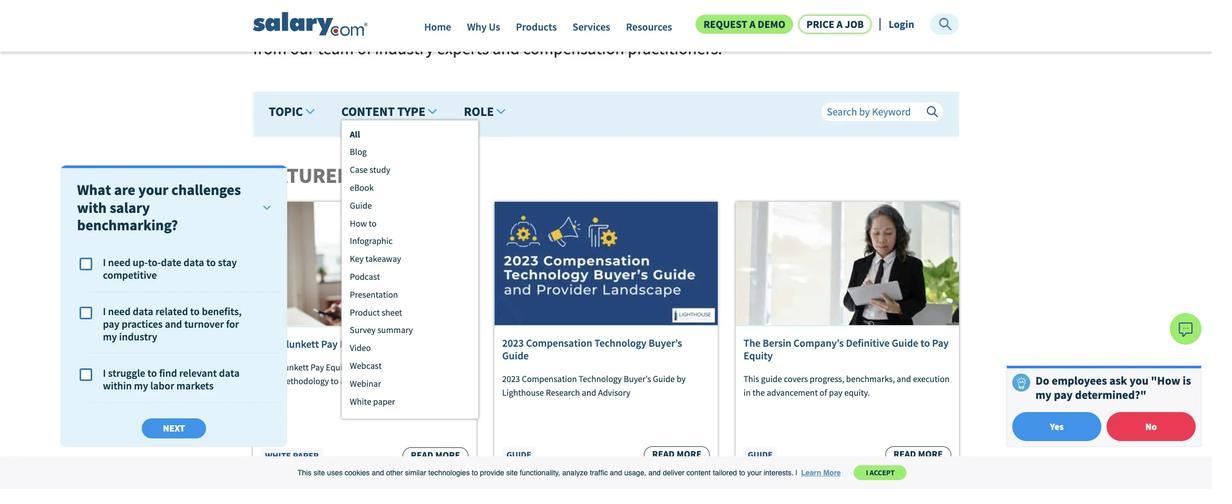 Task type: locate. For each thing, give the bounding box(es) containing it.
1 vertical spatial 2023
[[502, 373, 520, 385]]

1 vertical spatial up-
[[133, 256, 148, 269]]

0 horizontal spatial white
[[265, 450, 291, 462]]

0 vertical spatial up-
[[287, 13, 311, 34]]

the for the bersin company's definitive guide to pay equity
[[744, 337, 761, 350]]

need
[[108, 256, 130, 269], [108, 305, 130, 318]]

0 horizontal spatial data
[[133, 305, 153, 318]]

2 site from the left
[[507, 469, 518, 477]]

0 vertical spatial date
[[331, 13, 363, 34]]

0 vertical spatial your
[[138, 180, 168, 199]]

webcast
[[350, 360, 382, 372]]

2 horizontal spatial read
[[894, 448, 917, 460]]

data right relevant
[[219, 366, 240, 380]]

white
[[350, 396, 372, 407], [265, 450, 291, 462]]

salary.com image
[[253, 12, 368, 37]]

the left latest
[[708, 13, 732, 34]]

practices up practitioners.
[[607, 13, 670, 34]]

0 horizontal spatial compensation
[[388, 13, 490, 34]]

what are your challenges with salary benchmarking? document
[[61, 166, 287, 447]]

search image
[[939, 17, 953, 32], [927, 106, 939, 117]]

demo
[[758, 17, 786, 31]]

0 horizontal spatial read
[[411, 449, 434, 461]]

2 need from the top
[[108, 305, 130, 318]]

pay up methodology
[[311, 362, 324, 373]]

0 vertical spatial need
[[108, 256, 130, 269]]

1 horizontal spatial practices
[[607, 13, 670, 34]]

i inside i need up-to-date data to stay competitive
[[103, 256, 106, 269]]

buyer's inside 2023 compensation technology buyer's guide by lighthouse research and advisory
[[624, 373, 651, 385]]

date right the competitive
[[161, 256, 181, 269]]

the inside "the plunkett pay equity framework prescribes a six- step methodology to attain pay equity"
[[261, 362, 275, 373]]

industry
[[375, 38, 434, 59], [119, 330, 157, 343]]

deliver
[[663, 469, 685, 477]]

2023 inside 2023 compensation technology buyer's guide by lighthouse research and advisory
[[502, 373, 520, 385]]

of down on
[[358, 38, 372, 59]]

Search by Keyword search field
[[822, 102, 944, 121]]

1 horizontal spatial date
[[331, 13, 363, 34]]

my up struggle
[[103, 330, 117, 343]]

1 vertical spatial compensation
[[522, 373, 577, 385]]

key takeaway
[[350, 253, 401, 265]]

to left 'attain'
[[331, 375, 339, 387]]

pay up struggle
[[103, 317, 119, 331]]

on
[[367, 13, 385, 34]]

need inside i need data related to benefits, pay practices and turnover for my industry
[[108, 305, 130, 318]]

1 vertical spatial plunkett
[[277, 362, 309, 373]]

0 horizontal spatial of
[[358, 38, 372, 59]]

data left related on the bottom
[[133, 305, 153, 318]]

need inside i need up-to-date data to stay competitive
[[108, 256, 130, 269]]

content
[[342, 103, 395, 120]]

role
[[464, 103, 494, 120]]

white paper
[[265, 450, 319, 462]]

0 horizontal spatial to-
[[148, 256, 161, 269]]

markets
[[176, 379, 214, 392]]

pay for the plunkett pay equity framework prescribes a six- step methodology to attain pay equity
[[311, 362, 324, 373]]

the plunkett pay equity framework image
[[253, 202, 477, 327]]

read more link up the deliver
[[644, 447, 710, 464]]

equity up 'attain'
[[326, 362, 350, 373]]

0 horizontal spatial a
[[437, 362, 441, 373]]

price
[[807, 17, 835, 31]]

to left provide
[[472, 469, 478, 477]]

to up the execution on the bottom
[[921, 337, 930, 350]]

read up the deliver
[[653, 448, 675, 460]]

1 vertical spatial the
[[753, 387, 765, 399]]

1 horizontal spatial read
[[653, 448, 675, 460]]

up- inside stay up-to-date on compensation trends and best practices with the latest research and insights from our team of industry experts and compensation practitioners.
[[287, 13, 311, 34]]

0 horizontal spatial read more
[[411, 449, 460, 461]]

need down the competitive
[[108, 305, 130, 318]]

0 horizontal spatial with
[[77, 198, 107, 217]]

plunkett for the plunkett pay equity framework prescribes a six- step methodology to attain pay equity
[[277, 362, 309, 373]]

2 horizontal spatial a
[[837, 17, 843, 31]]

and inside i need data related to benefits, pay practices and turnover for my industry
[[165, 317, 182, 331]]

2023 compensation technology buyer's guide image
[[495, 202, 718, 327]]

1 horizontal spatial data
[[183, 256, 204, 269]]

1 vertical spatial data
[[133, 305, 153, 318]]

i
[[103, 256, 106, 269], [103, 305, 106, 318], [103, 366, 106, 380], [866, 468, 869, 478]]

to-
[[311, 13, 331, 34], [148, 256, 161, 269]]

2023 compensation technology buyer's guide link
[[502, 337, 710, 362]]

1 2023 from the top
[[502, 337, 524, 350]]

a left job
[[837, 17, 843, 31]]

1 vertical spatial to-
[[148, 256, 161, 269]]

1 horizontal spatial read more
[[653, 448, 702, 460]]

read more link up accept
[[886, 447, 952, 464]]

your left interests.
[[748, 469, 762, 477]]

i down the competitive
[[103, 305, 106, 318]]

1 vertical spatial compensation
[[523, 38, 625, 59]]

this for this guide covers progress, benchmarks, and execution in the advancement of pay equity.
[[744, 373, 760, 385]]

industry inside i need data related to benefits, pay practices and turnover for my industry
[[119, 330, 157, 343]]

this guide covers progress, benchmarks, and execution in the advancement of pay equity.
[[744, 373, 950, 399]]

pay inside "the plunkett pay equity framework prescribes a six- step methodology to attain pay equity"
[[311, 362, 324, 373]]

read more link up technologies
[[403, 448, 469, 465]]

to left find
[[147, 366, 157, 380]]

no button
[[1107, 412, 1196, 441]]

1 horizontal spatial compensation
[[523, 38, 625, 59]]

data inside the i struggle to find relevant data within my labor markets
[[219, 366, 240, 380]]

do employees ask you "how is my pay determined?" document
[[1007, 366, 1202, 447]]

and left turnover
[[165, 317, 182, 331]]

0 horizontal spatial your
[[138, 180, 168, 199]]

1 vertical spatial technology
[[579, 373, 622, 385]]

2 2023 from the top
[[502, 373, 520, 385]]

1 vertical spatial your
[[748, 469, 762, 477]]

and left best
[[542, 13, 569, 34]]

read more up accept
[[894, 448, 943, 460]]

practitioners.
[[628, 38, 723, 59]]

1 horizontal spatial to-
[[311, 13, 331, 34]]

similar
[[405, 469, 426, 477]]

site left 'uses'
[[314, 469, 325, 477]]

with up practitioners.
[[674, 13, 705, 34]]

of down progress,
[[820, 387, 828, 399]]

to
[[369, 218, 377, 229], [206, 256, 216, 269], [190, 305, 200, 318], [921, 337, 930, 350], [147, 366, 157, 380], [331, 375, 339, 387], [472, 469, 478, 477], [739, 469, 746, 477]]

i accept
[[866, 468, 895, 478]]

compensation inside 2023 compensation technology buyer's guide
[[526, 337, 593, 350]]

read more up technologies
[[411, 449, 460, 461]]

pay down progress,
[[829, 387, 843, 399]]

with
[[674, 13, 705, 34], [77, 198, 107, 217]]

the inside the bersin company's definitive guide to pay equity
[[744, 337, 761, 350]]

i left accept
[[866, 468, 869, 478]]

read more link for the bersin company's definitive guide to pay equity
[[886, 447, 952, 464]]

next button
[[142, 419, 206, 439]]

0 vertical spatial to-
[[311, 13, 331, 34]]

and left other
[[372, 469, 384, 477]]

up- down benchmarking? on the top of the page
[[133, 256, 148, 269]]

next
[[163, 422, 185, 434]]

progress,
[[810, 373, 845, 385]]

ask
[[1110, 373, 1128, 388]]

stay up-to-date on compensation trends and best practices with the latest research and insights from our team of industry experts and compensation practitioners.
[[253, 13, 928, 59]]

advancement
[[767, 387, 818, 399]]

framework for the plunkett pay equity framework prescribes a six- step methodology to attain pay equity
[[352, 362, 394, 373]]

your right "are"
[[138, 180, 168, 199]]

date up team
[[331, 13, 363, 34]]

read up accept
[[894, 448, 917, 460]]

data inside i need data related to benefits, pay practices and turnover for my industry
[[133, 305, 153, 318]]

i for i struggle to find relevant data within my labor markets
[[103, 366, 106, 380]]

1 vertical spatial buyer's
[[624, 373, 651, 385]]

0 horizontal spatial up-
[[133, 256, 148, 269]]

0 horizontal spatial site
[[314, 469, 325, 477]]

in
[[744, 387, 751, 399]]

1 horizontal spatial my
[[134, 379, 148, 392]]

0 vertical spatial with
[[674, 13, 705, 34]]

how to continuously monitor pay equity image
[[736, 202, 960, 327]]

1 horizontal spatial of
[[820, 387, 828, 399]]

my left labor
[[134, 379, 148, 392]]

cookieconsent dialog
[[0, 457, 1213, 489]]

research
[[778, 13, 838, 34]]

to right how
[[369, 218, 377, 229]]

1 horizontal spatial your
[[748, 469, 762, 477]]

1 horizontal spatial with
[[674, 13, 705, 34]]

up- up our
[[287, 13, 311, 34]]

framework for the plunkett pay equity framework
[[371, 337, 423, 351]]

guide
[[350, 200, 372, 211], [892, 337, 919, 350], [502, 349, 529, 362], [653, 373, 675, 385], [507, 449, 532, 461], [748, 449, 773, 461]]

0 horizontal spatial my
[[103, 330, 117, 343]]

a left six-
[[437, 362, 441, 373]]

industry down on
[[375, 38, 434, 59]]

and
[[542, 13, 569, 34], [842, 13, 869, 34], [493, 38, 520, 59], [165, 317, 182, 331], [897, 373, 912, 385], [582, 387, 597, 399], [372, 469, 384, 477], [610, 469, 622, 477], [649, 469, 661, 477]]

a inside price a job link
[[837, 17, 843, 31]]

from
[[253, 38, 287, 59]]

practices down the competitive
[[122, 317, 163, 331]]

a for demo
[[750, 17, 756, 31]]

pay right do
[[1054, 387, 1073, 402]]

2 horizontal spatial read more
[[894, 448, 943, 460]]

pay up the execution on the bottom
[[933, 337, 949, 350]]

to- down benchmarking? on the top of the page
[[148, 256, 161, 269]]

uses
[[327, 469, 343, 477]]

services link
[[573, 20, 611, 38]]

1 horizontal spatial a
[[750, 17, 756, 31]]

and left advisory
[[582, 387, 597, 399]]

industry up struggle
[[119, 330, 157, 343]]

and left the execution on the bottom
[[897, 373, 912, 385]]

white down webinar on the bottom left of page
[[350, 396, 372, 407]]

0 vertical spatial buyer's
[[649, 337, 682, 350]]

i inside button
[[866, 468, 869, 478]]

i accept button
[[854, 466, 907, 480]]

to right tailored
[[739, 469, 746, 477]]

products link
[[516, 20, 557, 38]]

technology inside 2023 compensation technology buyer's guide
[[595, 337, 647, 350]]

read more for the plunkett pay equity framework
[[411, 449, 460, 461]]

practices
[[607, 13, 670, 34], [122, 317, 163, 331]]

data left stay
[[183, 256, 204, 269]]

yes
[[1051, 421, 1064, 433]]

salary
[[110, 198, 150, 217]]

content
[[687, 469, 711, 477]]

pay inside do employees ask you "how is my pay determined?"
[[1054, 387, 1073, 402]]

framework down summary
[[371, 337, 423, 351]]

1 horizontal spatial read more link
[[644, 447, 710, 464]]

1 vertical spatial this
[[298, 469, 312, 477]]

i down benchmarking? on the top of the page
[[103, 256, 106, 269]]

equity up guide on the right bottom
[[744, 349, 773, 362]]

the bersin company's definitive guide to pay equity link
[[744, 337, 952, 362]]

0 vertical spatial data
[[183, 256, 204, 269]]

a for job
[[837, 17, 843, 31]]

equity down survey
[[340, 337, 369, 351]]

2023 for 2023 compensation technology buyer's guide
[[502, 337, 524, 350]]

my inside do employees ask you "how is my pay determined?"
[[1036, 387, 1052, 402]]

my
[[103, 330, 117, 343], [134, 379, 148, 392], [1036, 387, 1052, 402]]

technology inside 2023 compensation technology buyer's guide by lighthouse research and advisory
[[579, 373, 622, 385]]

topic
[[269, 103, 303, 120]]

read more
[[653, 448, 702, 460], [894, 448, 943, 460], [411, 449, 460, 461]]

cookies
[[345, 469, 370, 477]]

1 vertical spatial date
[[161, 256, 181, 269]]

lighthouse
[[502, 387, 544, 399]]

compensation up experts
[[388, 13, 490, 34]]

0 horizontal spatial the
[[708, 13, 732, 34]]

0 horizontal spatial this
[[298, 469, 312, 477]]

2 horizontal spatial my
[[1036, 387, 1052, 402]]

guide right definitive
[[892, 337, 919, 350]]

need down benchmarking? on the top of the page
[[108, 256, 130, 269]]

stay
[[253, 13, 284, 34]]

0 vertical spatial practices
[[607, 13, 670, 34]]

buyer's inside 2023 compensation technology buyer's guide
[[649, 337, 682, 350]]

employees
[[1052, 373, 1108, 388]]

i for i accept
[[866, 468, 869, 478]]

this inside cookieconsent dialog
[[298, 469, 312, 477]]

0 vertical spatial framework
[[371, 337, 423, 351]]

0 vertical spatial of
[[358, 38, 372, 59]]

0 horizontal spatial practices
[[122, 317, 163, 331]]

to left stay
[[206, 256, 216, 269]]

1 vertical spatial with
[[77, 198, 107, 217]]

0 vertical spatial the
[[708, 13, 732, 34]]

1 vertical spatial practices
[[122, 317, 163, 331]]

technology
[[595, 337, 647, 350], [579, 373, 622, 385]]

pay inside this guide covers progress, benchmarks, and execution in the advancement of pay equity.
[[829, 387, 843, 399]]

why
[[467, 20, 487, 33]]

compensation for 2023 compensation technology buyer's guide by lighthouse research and advisory
[[522, 373, 577, 385]]

1 vertical spatial of
[[820, 387, 828, 399]]

with inside what are your challenges with salary benchmarking?
[[77, 198, 107, 217]]

0 vertical spatial white
[[350, 396, 372, 407]]

0 horizontal spatial read more link
[[403, 448, 469, 465]]

pay inside "the plunkett pay equity framework prescribes a six- step methodology to attain pay equity"
[[364, 375, 378, 387]]

a
[[750, 17, 756, 31], [837, 17, 843, 31], [437, 362, 441, 373]]

with left "are"
[[77, 198, 107, 217]]

guide left by on the bottom right
[[653, 373, 675, 385]]

read
[[653, 448, 675, 460], [894, 448, 917, 460], [411, 449, 434, 461]]

i left struggle
[[103, 366, 106, 380]]

my up yes
[[1036, 387, 1052, 402]]

compensation inside 2023 compensation technology buyer's guide by lighthouse research and advisory
[[522, 373, 577, 385]]

2 horizontal spatial data
[[219, 366, 240, 380]]

0 vertical spatial plunkett
[[280, 337, 319, 351]]

buyer's up advisory
[[624, 373, 651, 385]]

definitive
[[846, 337, 890, 350]]

data inside i need up-to-date data to stay competitive
[[183, 256, 204, 269]]

equity for the plunkett pay equity framework
[[340, 337, 369, 351]]

None search field
[[822, 102, 944, 120]]

this inside this guide covers progress, benchmarks, and execution in the advancement of pay equity.
[[744, 373, 760, 385]]

0 vertical spatial compensation
[[388, 13, 490, 34]]

practices inside i need data related to benefits, pay practices and turnover for my industry
[[122, 317, 163, 331]]

1 horizontal spatial white
[[350, 396, 372, 407]]

equity inside "the plunkett pay equity framework prescribes a six- step methodology to attain pay equity"
[[326, 362, 350, 373]]

read for 2023 compensation technology buyer's guide
[[653, 448, 675, 460]]

product
[[350, 307, 380, 318]]

bersin
[[763, 337, 792, 350]]

0 vertical spatial this
[[744, 373, 760, 385]]

this down paper
[[298, 469, 312, 477]]

read more up the deliver
[[653, 448, 702, 460]]

guide inside 2023 compensation technology buyer's guide
[[502, 349, 529, 362]]

paper
[[373, 396, 395, 407]]

pay down webcast
[[364, 375, 378, 387]]

"how
[[1152, 373, 1181, 388]]

0 vertical spatial industry
[[375, 38, 434, 59]]

the right "in"
[[753, 387, 765, 399]]

2023 for 2023 compensation technology buyer's guide by lighthouse research and advisory
[[502, 373, 520, 385]]

the inside stay up-to-date on compensation trends and best practices with the latest research and insights from our team of industry experts and compensation practitioners.
[[708, 13, 732, 34]]

2 vertical spatial data
[[219, 366, 240, 380]]

pay
[[933, 337, 949, 350], [321, 337, 338, 351], [311, 362, 324, 373]]

1 horizontal spatial site
[[507, 469, 518, 477]]

0 vertical spatial 2023
[[502, 337, 524, 350]]

buyer's up by on the bottom right
[[649, 337, 682, 350]]

1 vertical spatial white
[[265, 450, 291, 462]]

framework up webinar on the bottom left of page
[[352, 362, 394, 373]]

yes button
[[1013, 412, 1102, 441]]

to- up team
[[311, 13, 331, 34]]

to inside the i struggle to find relevant data within my labor markets
[[147, 366, 157, 380]]

a inside request a demo link
[[750, 17, 756, 31]]

1 horizontal spatial the
[[753, 387, 765, 399]]

need for data
[[108, 305, 130, 318]]

challenges
[[171, 180, 241, 199]]

plunkett inside "the plunkett pay equity framework prescribes a six- step methodology to attain pay equity"
[[277, 362, 309, 373]]

to- inside stay up-to-date on compensation trends and best practices with the latest research and insights from our team of industry experts and compensation practitioners.
[[311, 13, 331, 34]]

best
[[573, 13, 603, 34]]

this up "in"
[[744, 373, 760, 385]]

white paper
[[350, 396, 395, 407]]

2 horizontal spatial read more link
[[886, 447, 952, 464]]

compensation down services
[[523, 38, 625, 59]]

1 vertical spatial framework
[[352, 362, 394, 373]]

1 horizontal spatial industry
[[375, 38, 434, 59]]

a left demo
[[750, 17, 756, 31]]

guide up lighthouse
[[502, 349, 529, 362]]

0 vertical spatial compensation
[[526, 337, 593, 350]]

framework inside "the plunkett pay equity framework prescribes a six- step methodology to attain pay equity"
[[352, 362, 394, 373]]

1 horizontal spatial up-
[[287, 13, 311, 34]]

survey summary
[[350, 324, 413, 336]]

1 vertical spatial industry
[[119, 330, 157, 343]]

to inside the bersin company's definitive guide to pay equity
[[921, 337, 930, 350]]

i inside the i struggle to find relevant data within my labor markets
[[103, 366, 106, 380]]

site right provide
[[507, 469, 518, 477]]

to right related on the bottom
[[190, 305, 200, 318]]

data
[[183, 256, 204, 269], [133, 305, 153, 318], [219, 366, 240, 380]]

read more for the bersin company's definitive guide to pay equity
[[894, 448, 943, 460]]

2023 inside 2023 compensation technology buyer's guide
[[502, 337, 524, 350]]

prescribes
[[396, 362, 435, 373]]

of
[[358, 38, 372, 59], [820, 387, 828, 399]]

1 vertical spatial need
[[108, 305, 130, 318]]

benefits,
[[202, 305, 242, 318]]

to inside i need up-to-date data to stay competitive
[[206, 256, 216, 269]]

i inside i need data related to benefits, pay practices and turnover for my industry
[[103, 305, 106, 318]]

i need data related to benefits, pay practices and turnover for my industry
[[103, 305, 242, 343]]

1 need from the top
[[108, 256, 130, 269]]

a inside "the plunkett pay equity framework prescribes a six- step methodology to attain pay equity"
[[437, 362, 441, 373]]

0 horizontal spatial industry
[[119, 330, 157, 343]]

1 horizontal spatial this
[[744, 373, 760, 385]]

read up similar
[[411, 449, 434, 461]]

our
[[290, 38, 314, 59]]

0 horizontal spatial date
[[161, 256, 181, 269]]

key
[[350, 253, 364, 265]]

sheet
[[382, 307, 402, 318]]

of inside stay up-to-date on compensation trends and best practices with the latest research and insights from our team of industry experts and compensation practitioners.
[[358, 38, 372, 59]]

0 vertical spatial technology
[[595, 337, 647, 350]]

pay left video
[[321, 337, 338, 351]]

white left paper
[[265, 450, 291, 462]]



Task type: describe. For each thing, give the bounding box(es) containing it.
read more link for 2023 compensation technology buyer's guide
[[644, 447, 710, 464]]

no
[[1146, 421, 1158, 433]]

by
[[677, 373, 686, 385]]

industry inside stay up-to-date on compensation trends and best practices with the latest research and insights from our team of industry experts and compensation practitioners.
[[375, 38, 434, 59]]

and right price
[[842, 13, 869, 34]]

the for the plunkett pay equity framework prescribes a six- step methodology to attain pay equity
[[261, 362, 275, 373]]

video
[[350, 342, 371, 354]]

this for this site uses cookies and other similar technologies to provide site functionality, analyze traffic and usage, and deliver content tailored to your interests. | learn more
[[298, 469, 312, 477]]

benchmarking?
[[77, 216, 178, 235]]

request
[[704, 17, 748, 31]]

data for to-
[[183, 256, 204, 269]]

read for the bersin company's definitive guide to pay equity
[[894, 448, 917, 460]]

why us
[[467, 20, 500, 33]]

infographic
[[350, 235, 393, 247]]

pay for the plunkett pay equity framework
[[321, 337, 338, 351]]

execution
[[913, 373, 950, 385]]

stay
[[218, 256, 237, 269]]

trends
[[493, 13, 539, 34]]

experts
[[437, 38, 489, 59]]

presentation
[[350, 289, 398, 300]]

technology for 2023 compensation technology buyer's guide
[[595, 337, 647, 350]]

home
[[424, 20, 451, 33]]

guide up functionality,
[[507, 449, 532, 461]]

how
[[350, 218, 367, 229]]

advisory
[[598, 387, 631, 399]]

team
[[318, 38, 354, 59]]

more for 2023 compensation technology buyer's guide
[[677, 448, 702, 460]]

functionality,
[[520, 469, 561, 477]]

find
[[159, 366, 177, 380]]

insights
[[872, 13, 928, 34]]

my inside the i struggle to find relevant data within my labor markets
[[134, 379, 148, 392]]

summary
[[378, 324, 413, 336]]

equity inside the bersin company's definitive guide to pay equity
[[744, 349, 773, 362]]

and inside this guide covers progress, benchmarks, and execution in the advancement of pay equity.
[[897, 373, 912, 385]]

how to
[[350, 218, 377, 229]]

login link
[[889, 17, 915, 31]]

what
[[77, 180, 111, 199]]

your inside what are your challenges with salary benchmarking?
[[138, 180, 168, 199]]

resources link
[[626, 20, 672, 38]]

plunkett for the plunkett pay equity framework
[[280, 337, 319, 351]]

guide inside 2023 compensation technology buyer's guide by lighthouse research and advisory
[[653, 373, 675, 385]]

to inside "the plunkett pay equity framework prescribes a six- step methodology to attain pay equity"
[[331, 375, 339, 387]]

type
[[398, 103, 426, 120]]

within
[[103, 379, 132, 392]]

i for i need data related to benefits, pay practices and turnover for my industry
[[103, 305, 106, 318]]

the plunkett pay equity framework link
[[261, 337, 469, 351]]

home link
[[424, 20, 451, 38]]

white for white paper
[[350, 396, 372, 407]]

takeaway
[[366, 253, 401, 265]]

and right traffic
[[610, 469, 622, 477]]

turnover
[[184, 317, 224, 331]]

guide inside the bersin company's definitive guide to pay equity
[[892, 337, 919, 350]]

and down us
[[493, 38, 520, 59]]

guide
[[761, 373, 782, 385]]

read more for 2023 compensation technology buyer's guide
[[653, 448, 702, 460]]

1 vertical spatial search image
[[927, 106, 939, 117]]

learn
[[802, 469, 822, 477]]

what are your challenges with salary benchmarking?
[[77, 180, 241, 235]]

us
[[489, 20, 500, 33]]

methodology
[[279, 375, 329, 387]]

buyer's for 2023 compensation technology buyer's guide by lighthouse research and advisory
[[624, 373, 651, 385]]

resources
[[626, 20, 672, 33]]

podcast
[[350, 271, 380, 283]]

provide
[[480, 469, 504, 477]]

determined?"
[[1076, 387, 1147, 402]]

relevant
[[179, 366, 217, 380]]

other
[[386, 469, 403, 477]]

date inside i need up-to-date data to stay competitive
[[161, 256, 181, 269]]

step
[[261, 375, 277, 387]]

request a demo link
[[696, 15, 794, 34]]

services
[[573, 20, 611, 33]]

white for white paper
[[265, 450, 291, 462]]

guide up interests.
[[748, 449, 773, 461]]

do
[[1036, 373, 1050, 388]]

are
[[114, 180, 135, 199]]

blog
[[350, 146, 367, 158]]

pay inside the bersin company's definitive guide to pay equity
[[933, 337, 949, 350]]

read for the plunkett pay equity framework
[[411, 449, 434, 461]]

the bersin company's definitive guide to pay equity
[[744, 337, 949, 362]]

read more link for the plunkett pay equity framework
[[403, 448, 469, 465]]

for
[[226, 317, 239, 331]]

of inside this guide covers progress, benchmarks, and execution in the advancement of pay equity.
[[820, 387, 828, 399]]

you
[[1130, 373, 1149, 388]]

1 site from the left
[[314, 469, 325, 477]]

date inside stay up-to-date on compensation trends and best practices with the latest research and insights from our team of industry experts and compensation practitioners.
[[331, 13, 363, 34]]

case study
[[350, 164, 390, 176]]

my inside i need data related to benefits, pay practices and turnover for my industry
[[103, 330, 117, 343]]

research
[[546, 387, 580, 399]]

to- inside i need up-to-date data to stay competitive
[[148, 256, 161, 269]]

the for the plunkett pay equity framework
[[261, 337, 278, 351]]

product sheet
[[350, 307, 402, 318]]

traffic
[[590, 469, 608, 477]]

and inside 2023 compensation technology buyer's guide by lighthouse research and advisory
[[582, 387, 597, 399]]

technologies
[[429, 469, 470, 477]]

buyer's for 2023 compensation technology buyer's guide
[[649, 337, 682, 350]]

case
[[350, 164, 368, 176]]

request a demo
[[704, 17, 786, 31]]

learn more button
[[800, 465, 843, 481]]

related
[[155, 305, 188, 318]]

equity for the plunkett pay equity framework prescribes a six- step methodology to attain pay equity
[[326, 362, 350, 373]]

more inside cookieconsent dialog
[[824, 469, 841, 477]]

data for find
[[219, 366, 240, 380]]

usage,
[[625, 469, 647, 477]]

survey
[[350, 324, 376, 336]]

all
[[350, 128, 360, 140]]

guide down the ebook in the top left of the page
[[350, 200, 372, 211]]

six-
[[443, 362, 456, 373]]

is
[[1183, 373, 1192, 388]]

labor
[[150, 379, 174, 392]]

the inside this guide covers progress, benchmarks, and execution in the advancement of pay equity.
[[753, 387, 765, 399]]

attain
[[340, 375, 363, 387]]

need for up-
[[108, 256, 130, 269]]

more for the plunkett pay equity framework
[[436, 449, 460, 461]]

compensation for 2023 compensation technology buyer's guide
[[526, 337, 593, 350]]

0 vertical spatial search image
[[939, 17, 953, 32]]

practices inside stay up-to-date on compensation trends and best practices with the latest research and insights from our team of industry experts and compensation practitioners.
[[607, 13, 670, 34]]

i for i need up-to-date data to stay competitive
[[103, 256, 106, 269]]

ebook
[[350, 182, 374, 194]]

your inside cookieconsent dialog
[[748, 469, 762, 477]]

|
[[796, 469, 798, 477]]

latest
[[735, 13, 775, 34]]

equity.
[[845, 387, 870, 399]]

covers
[[784, 373, 808, 385]]

do employees ask you "how is my pay determined?"
[[1036, 373, 1192, 402]]

more for the bersin company's definitive guide to pay equity
[[918, 448, 943, 460]]

i struggle to find relevant data within my labor markets
[[103, 366, 240, 392]]

with inside stay up-to-date on compensation trends and best practices with the latest research and insights from our team of industry experts and compensation practitioners.
[[674, 13, 705, 34]]

pay inside i need data related to benefits, pay practices and turnover for my industry
[[103, 317, 119, 331]]

technology for 2023 compensation technology buyer's guide by lighthouse research and advisory
[[579, 373, 622, 385]]

and left the deliver
[[649, 469, 661, 477]]

up- inside i need up-to-date data to stay competitive
[[133, 256, 148, 269]]

to inside i need data related to benefits, pay practices and turnover for my industry
[[190, 305, 200, 318]]

interests.
[[764, 469, 794, 477]]

login
[[889, 17, 915, 31]]



Task type: vqa. For each thing, say whether or not it's contained in the screenshot.
second Advertisement
no



